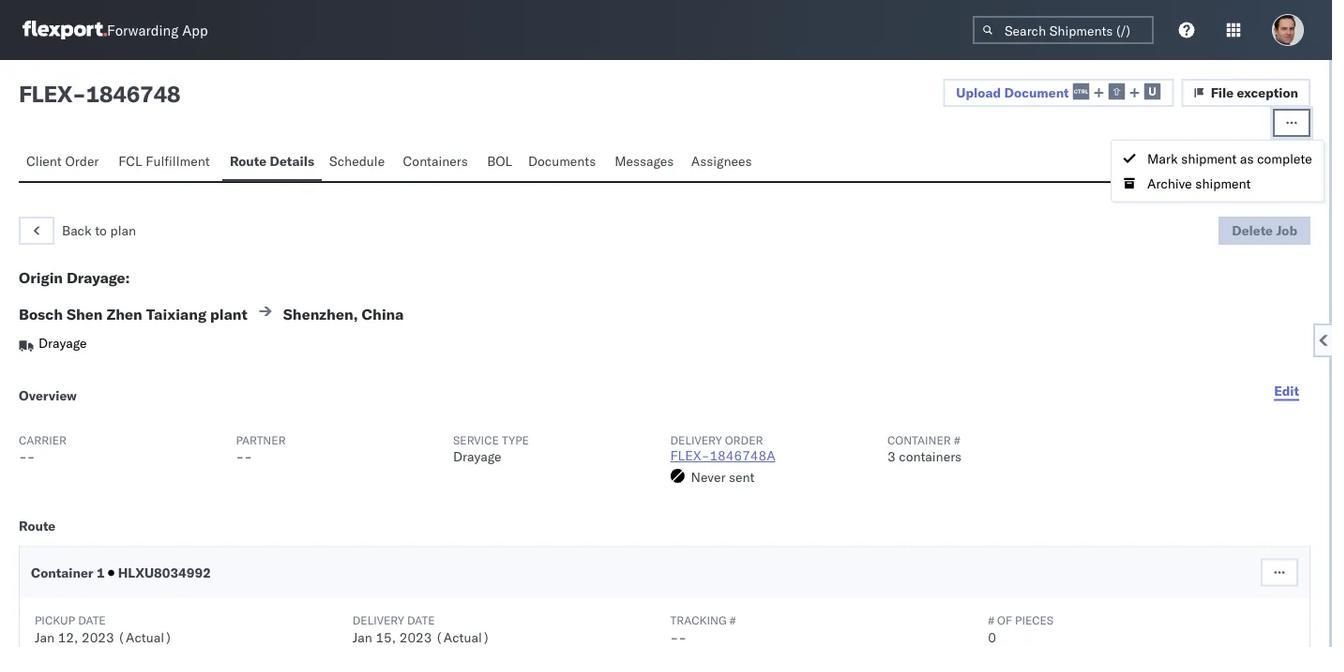 Task type: describe. For each thing, give the bounding box(es) containing it.
archive shipment
[[1148, 175, 1251, 191]]

# for --
[[730, 614, 736, 628]]

upload document button
[[944, 79, 1175, 107]]

container 1
[[31, 565, 108, 581]]

never
[[691, 469, 726, 485]]

china
[[362, 305, 404, 324]]

to
[[95, 222, 107, 239]]

bol button
[[480, 145, 521, 181]]

forwarding
[[107, 21, 179, 39]]

service type drayage
[[453, 433, 529, 465]]

flex-
[[671, 448, 710, 464]]

mark shipment as complete
[[1148, 150, 1313, 167]]

carrier
[[19, 433, 67, 447]]

container # 3 containers
[[888, 433, 962, 465]]

schedule
[[329, 153, 385, 169]]

complete
[[1258, 150, 1313, 167]]

(actual) for jan 12, 2023 (actual)
[[118, 629, 172, 646]]

partner --
[[236, 433, 286, 465]]

mark
[[1148, 150, 1178, 167]]

fcl fulfillment button
[[111, 145, 222, 181]]

pieces
[[1016, 614, 1054, 628]]

# of pieces 0
[[988, 614, 1054, 646]]

route for route details
[[230, 153, 267, 169]]

0
[[988, 629, 997, 646]]

client order
[[26, 153, 99, 169]]

order
[[725, 433, 763, 447]]

archive
[[1148, 175, 1193, 191]]

fcl
[[119, 153, 142, 169]]

1
[[97, 565, 105, 581]]

edit button
[[1263, 373, 1311, 410]]

origin drayage:
[[19, 268, 130, 287]]

upload document
[[957, 84, 1070, 101]]

3
[[888, 449, 896, 465]]

forwarding app link
[[23, 21, 208, 39]]

type
[[502, 433, 529, 447]]

back to plan
[[62, 222, 136, 239]]

drayage:
[[67, 268, 130, 287]]

flex-1846748a
[[671, 448, 776, 464]]

document
[[1005, 84, 1070, 101]]

shipment for mark
[[1182, 150, 1237, 167]]

route for route
[[19, 518, 56, 534]]

forwarding app
[[107, 21, 208, 39]]

of
[[998, 614, 1013, 628]]

plant
[[210, 305, 248, 324]]

sent
[[729, 469, 755, 485]]

delivery date jan 15, 2023 (actual)
[[353, 614, 490, 646]]

container for container 1
[[31, 565, 93, 581]]

flex-1846748a button
[[671, 448, 776, 464]]

bol
[[487, 153, 513, 169]]

documents button
[[521, 145, 607, 181]]

shenzhen, china
[[283, 305, 404, 324]]

jan for jan 12, 2023 (actual)
[[35, 629, 54, 646]]

origin
[[19, 268, 63, 287]]

1846748a
[[710, 448, 776, 464]]

containers button
[[396, 145, 480, 181]]

tracking # --
[[671, 614, 736, 646]]

containers
[[899, 449, 962, 465]]

assignees button
[[684, 145, 763, 181]]

shenzhen,
[[283, 305, 358, 324]]

zhen
[[107, 305, 143, 324]]

edit
[[1275, 382, 1300, 399]]

client order button
[[19, 145, 111, 181]]



Task type: vqa. For each thing, say whether or not it's contained in the screenshot.
Flexport
no



Task type: locate. For each thing, give the bounding box(es) containing it.
1 vertical spatial shipment
[[1196, 175, 1251, 191]]

0 horizontal spatial delivery
[[353, 614, 404, 628]]

assignees
[[692, 153, 752, 169]]

never sent
[[691, 469, 755, 485]]

date inside delivery date jan 15, 2023 (actual)
[[407, 614, 435, 628]]

taixiang
[[146, 305, 207, 324]]

# right tracking
[[730, 614, 736, 628]]

2023
[[82, 629, 114, 646], [400, 629, 432, 646]]

overview
[[19, 388, 77, 404]]

# inside tracking # --
[[730, 614, 736, 628]]

delivery up flex-
[[671, 433, 722, 447]]

date inside pickup date jan 12, 2023 (actual)
[[78, 614, 106, 628]]

1 vertical spatial drayage
[[453, 449, 502, 465]]

2023 right the 15,
[[400, 629, 432, 646]]

1 (actual) from the left
[[118, 629, 172, 646]]

(actual) right the 15,
[[436, 629, 490, 646]]

1 vertical spatial container
[[31, 565, 93, 581]]

# up containers
[[954, 433, 961, 447]]

pickup
[[35, 614, 75, 628]]

# inside container # 3 containers
[[954, 433, 961, 447]]

0 horizontal spatial date
[[78, 614, 106, 628]]

1 vertical spatial route
[[19, 518, 56, 534]]

fulfillment
[[146, 153, 210, 169]]

2 horizontal spatial #
[[988, 614, 995, 628]]

1 2023 from the left
[[82, 629, 114, 646]]

route up container 1 on the bottom of the page
[[19, 518, 56, 534]]

container up containers
[[888, 433, 951, 447]]

(actual)
[[118, 629, 172, 646], [436, 629, 490, 646]]

date for 15,
[[407, 614, 435, 628]]

route details
[[230, 153, 314, 169]]

shipment down mark shipment as complete
[[1196, 175, 1251, 191]]

(actual) down the hlxu8034992 at the bottom
[[118, 629, 172, 646]]

drayage down service
[[453, 449, 502, 465]]

1 horizontal spatial delivery
[[671, 433, 722, 447]]

2023 inside delivery date jan 15, 2023 (actual)
[[400, 629, 432, 646]]

container
[[888, 433, 951, 447], [31, 565, 93, 581]]

1 horizontal spatial #
[[954, 433, 961, 447]]

bosch
[[19, 305, 63, 324]]

15,
[[376, 629, 396, 646]]

file
[[1211, 84, 1234, 101]]

client
[[26, 153, 62, 169]]

partner
[[236, 433, 286, 447]]

drayage down 'bosch'
[[38, 335, 87, 351]]

shipment
[[1182, 150, 1237, 167], [1196, 175, 1251, 191]]

Search Shipments (/) text field
[[973, 16, 1154, 44]]

jan
[[35, 629, 54, 646], [353, 629, 372, 646]]

fcl fulfillment
[[119, 153, 210, 169]]

# left of
[[988, 614, 995, 628]]

12,
[[58, 629, 78, 646]]

1 vertical spatial delivery
[[353, 614, 404, 628]]

jan inside delivery date jan 15, 2023 (actual)
[[353, 629, 372, 646]]

delivery for delivery date jan 15, 2023 (actual)
[[353, 614, 404, 628]]

0 horizontal spatial container
[[31, 565, 93, 581]]

date
[[78, 614, 106, 628], [407, 614, 435, 628]]

(actual) inside delivery date jan 15, 2023 (actual)
[[436, 629, 490, 646]]

hlxu8034992
[[115, 565, 211, 581]]

1 horizontal spatial route
[[230, 153, 267, 169]]

route
[[230, 153, 267, 169], [19, 518, 56, 534]]

shipment for archive
[[1196, 175, 1251, 191]]

drayage
[[38, 335, 87, 351], [453, 449, 502, 465]]

2023 inside pickup date jan 12, 2023 (actual)
[[82, 629, 114, 646]]

back
[[62, 222, 92, 239]]

0 vertical spatial route
[[230, 153, 267, 169]]

1 horizontal spatial drayage
[[453, 449, 502, 465]]

carrier --
[[19, 433, 67, 465]]

(actual) for jan 15, 2023 (actual)
[[436, 629, 490, 646]]

plan
[[110, 222, 136, 239]]

1 jan from the left
[[35, 629, 54, 646]]

1846748
[[86, 80, 180, 108]]

shipment up archive shipment
[[1182, 150, 1237, 167]]

# inside # of pieces 0
[[988, 614, 995, 628]]

container for container # 3 containers
[[888, 433, 951, 447]]

delivery up the 15,
[[353, 614, 404, 628]]

date for 12,
[[78, 614, 106, 628]]

0 vertical spatial container
[[888, 433, 951, 447]]

-
[[72, 80, 86, 108], [19, 449, 27, 465], [27, 449, 35, 465], [236, 449, 244, 465], [244, 449, 252, 465], [671, 629, 679, 646], [679, 629, 687, 646]]

containers
[[403, 153, 468, 169]]

schedule button
[[322, 145, 396, 181]]

1 horizontal spatial (actual)
[[436, 629, 490, 646]]

0 horizontal spatial (actual)
[[118, 629, 172, 646]]

shen
[[67, 305, 103, 324]]

drayage inside service type drayage
[[453, 449, 502, 465]]

0 horizontal spatial route
[[19, 518, 56, 534]]

1 horizontal spatial date
[[407, 614, 435, 628]]

# for 3 containers
[[954, 433, 961, 447]]

#
[[954, 433, 961, 447], [730, 614, 736, 628], [988, 614, 995, 628]]

route left details at the left top of page
[[230, 153, 267, 169]]

flex - 1846748
[[19, 80, 180, 108]]

bosch shen zhen taixiang plant
[[19, 305, 248, 324]]

jan left the 15,
[[353, 629, 372, 646]]

delivery
[[671, 433, 722, 447], [353, 614, 404, 628]]

2023 for 12,
[[82, 629, 114, 646]]

0 vertical spatial shipment
[[1182, 150, 1237, 167]]

file exception
[[1211, 84, 1299, 101]]

pickup date jan 12, 2023 (actual)
[[35, 614, 172, 646]]

upload
[[957, 84, 1001, 101]]

delivery for delivery order
[[671, 433, 722, 447]]

container left 1
[[31, 565, 93, 581]]

details
[[270, 153, 314, 169]]

messages button
[[607, 145, 684, 181]]

jan inside pickup date jan 12, 2023 (actual)
[[35, 629, 54, 646]]

delivery inside delivery date jan 15, 2023 (actual)
[[353, 614, 404, 628]]

2 (actual) from the left
[[436, 629, 490, 646]]

1 horizontal spatial jan
[[353, 629, 372, 646]]

as
[[1241, 150, 1254, 167]]

2 date from the left
[[407, 614, 435, 628]]

2023 right 12,
[[82, 629, 114, 646]]

0 horizontal spatial 2023
[[82, 629, 114, 646]]

0 vertical spatial delivery
[[671, 433, 722, 447]]

messages
[[615, 153, 674, 169]]

delivery order
[[671, 433, 763, 447]]

(actual) inside pickup date jan 12, 2023 (actual)
[[118, 629, 172, 646]]

service
[[453, 433, 499, 447]]

0 horizontal spatial drayage
[[38, 335, 87, 351]]

jan for jan 15, 2023 (actual)
[[353, 629, 372, 646]]

flexport. image
[[23, 21, 107, 39]]

order
[[65, 153, 99, 169]]

exception
[[1238, 84, 1299, 101]]

2 2023 from the left
[[400, 629, 432, 646]]

1 horizontal spatial 2023
[[400, 629, 432, 646]]

app
[[182, 21, 208, 39]]

tracking
[[671, 614, 727, 628]]

0 vertical spatial drayage
[[38, 335, 87, 351]]

file exception button
[[1182, 79, 1311, 107], [1182, 79, 1311, 107]]

2 jan from the left
[[353, 629, 372, 646]]

1 date from the left
[[78, 614, 106, 628]]

container inside container # 3 containers
[[888, 433, 951, 447]]

2023 for 15,
[[400, 629, 432, 646]]

jan down pickup
[[35, 629, 54, 646]]

documents
[[528, 153, 596, 169]]

route details button
[[222, 145, 322, 181]]

1 horizontal spatial container
[[888, 433, 951, 447]]

route inside button
[[230, 153, 267, 169]]

0 horizontal spatial #
[[730, 614, 736, 628]]

flex
[[19, 80, 72, 108]]

0 horizontal spatial jan
[[35, 629, 54, 646]]



